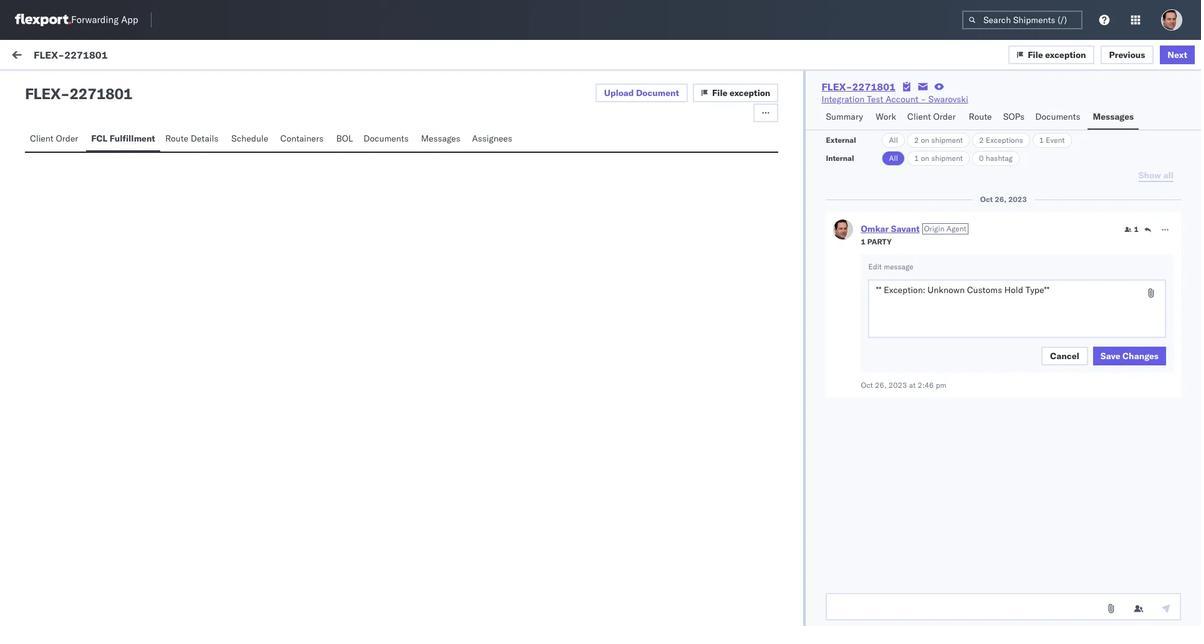 Task type: locate. For each thing, give the bounding box(es) containing it.
route details button
[[160, 127, 227, 152]]

0 horizontal spatial omkar
[[61, 119, 87, 131]]

savant
[[89, 119, 116, 131], [891, 223, 920, 235]]

external down summary button
[[826, 135, 857, 145]]

0 horizontal spatial exception
[[730, 87, 771, 99]]

savant up the fcl
[[89, 119, 116, 131]]

0 horizontal spatial file exception
[[713, 87, 771, 99]]

flex-2271801 link
[[822, 80, 896, 93]]

flexport. image
[[15, 14, 71, 26]]

1 vertical spatial 2023
[[889, 381, 907, 390]]

1 vertical spatial on
[[921, 153, 930, 163]]

documents right bol button
[[364, 133, 409, 144]]

0 horizontal spatial 2023
[[889, 381, 907, 390]]

containers button
[[275, 127, 331, 152]]

omkar savant
[[61, 119, 116, 131]]

internal down summary button
[[826, 153, 855, 163]]

26, left at
[[875, 381, 887, 390]]

0 vertical spatial external
[[20, 79, 53, 90]]

fulfillment
[[110, 133, 155, 144]]

0 horizontal spatial file
[[713, 87, 728, 99]]

work inside "import work" button
[[122, 51, 142, 62]]

0 horizontal spatial work
[[36, 48, 68, 66]]

on down 2 on shipment
[[921, 153, 930, 163]]

client down account
[[908, 111, 931, 122]]

flex-2271801 up 'integration'
[[822, 80, 896, 93]]

work for related
[[957, 108, 974, 117]]

1 vertical spatial shipment
[[932, 153, 963, 163]]

0 vertical spatial 26,
[[422, 131, 436, 142]]

26, down hashtag
[[995, 195, 1007, 204]]

0 vertical spatial exception
[[1046, 49, 1087, 60]]

1 all from the top
[[889, 135, 898, 145]]

1 horizontal spatial client
[[908, 111, 931, 122]]

work up external (3)
[[36, 48, 68, 66]]

0 vertical spatial client
[[908, 111, 931, 122]]

1 shipment from the top
[[932, 135, 963, 145]]

1 horizontal spatial route
[[969, 111, 992, 122]]

route inside route button
[[969, 111, 992, 122]]

2 vertical spatial flex- 458574
[[929, 614, 987, 625]]

2 horizontal spatial oct
[[981, 195, 993, 204]]

order down omkar savant
[[56, 133, 78, 144]]

omkar up comment
[[61, 119, 87, 131]]

on up 1 on shipment
[[921, 135, 930, 145]]

edit
[[869, 262, 882, 271]]

import
[[93, 51, 120, 62]]

2 up 1 on shipment
[[915, 135, 919, 145]]

Search Shipments (/) text field
[[963, 11, 1083, 29]]

flex-2271801
[[34, 48, 108, 61], [822, 80, 896, 93]]

shipment
[[932, 135, 963, 145], [932, 153, 963, 163]]

omkar up 1 party button in the top of the page
[[861, 223, 889, 235]]

documents
[[1036, 111, 1081, 122], [364, 133, 409, 144]]

file down search shipments (/) "text field"
[[1028, 49, 1044, 60]]

app
[[121, 14, 138, 26]]

1 vertical spatial flex- 458574
[[929, 191, 987, 202]]

file
[[1028, 49, 1044, 60], [713, 87, 728, 99]]

1 all button from the top
[[882, 133, 905, 148]]

client order
[[908, 111, 956, 122], [30, 133, 78, 144]]

shipment up 1 on shipment
[[932, 135, 963, 145]]

1 resize handle column header from the left
[[385, 104, 400, 626]]

0 horizontal spatial oct
[[406, 131, 420, 142]]

0 vertical spatial all button
[[882, 133, 905, 148]]

1 vertical spatial exception
[[730, 87, 771, 99]]

1 vertical spatial work
[[957, 108, 974, 117]]

4 resize handle column header from the left
[[1170, 104, 1185, 626]]

omkar for omkar savant
[[61, 119, 87, 131]]

oct
[[406, 131, 420, 142], [981, 195, 993, 204], [861, 381, 873, 390]]

internal inside button
[[84, 79, 114, 90]]

2 vertical spatial 458574
[[955, 614, 987, 625]]

savant up party
[[891, 223, 920, 235]]

1 vertical spatial all button
[[882, 151, 905, 166]]

1 vertical spatial internal
[[826, 153, 855, 163]]

0 horizontal spatial savant
[[89, 119, 116, 131]]

26,
[[422, 131, 436, 142], [995, 195, 1007, 204], [875, 381, 887, 390]]

pm
[[486, 131, 499, 142]]

1 event
[[1040, 135, 1065, 145]]

(3)
[[55, 79, 71, 90]]

1 horizontal spatial flex-2271801
[[822, 80, 896, 93]]

oct left 2023,
[[406, 131, 420, 142]]

work down 'swarovski'
[[957, 108, 974, 117]]

1 on from the top
[[921, 135, 930, 145]]

1 vertical spatial external
[[826, 135, 857, 145]]

all for 1
[[889, 153, 898, 163]]

item/shipment
[[976, 108, 1027, 117]]

2 on from the top
[[921, 153, 930, 163]]

client order button up 2 on shipment
[[903, 105, 964, 130]]

1 vertical spatial 458574
[[955, 191, 987, 202]]

2 horizontal spatial 26,
[[995, 195, 1007, 204]]

2271801
[[64, 48, 108, 61], [853, 80, 896, 93], [70, 84, 132, 103]]

26, for oct 26, 2023 at 2:46 pm
[[875, 381, 887, 390]]

1 458574 from the top
[[955, 131, 987, 142]]

external (3)
[[20, 79, 71, 90]]

on for 1
[[921, 153, 930, 163]]

flex
[[25, 84, 61, 103]]

messages button
[[1088, 105, 1139, 130], [416, 127, 467, 152]]

oct left at
[[861, 381, 873, 390]]

import work
[[93, 51, 142, 62]]

0 horizontal spatial internal
[[84, 79, 114, 90]]

client down the flex
[[30, 133, 53, 144]]

1 2 from the left
[[915, 135, 919, 145]]

documents button right bol at the left top
[[359, 127, 416, 152]]

next button
[[1161, 45, 1195, 64]]

shipment for 1 on shipment
[[932, 153, 963, 163]]

1 vertical spatial savant
[[891, 223, 920, 235]]

2271801 up the test
[[853, 80, 896, 93]]

0 hashtag
[[980, 153, 1013, 163]]

1 horizontal spatial 2023
[[1009, 195, 1027, 204]]

1 vertical spatial file
[[713, 87, 728, 99]]

0 vertical spatial flex-2271801
[[34, 48, 108, 61]]

route inside route details button
[[165, 133, 188, 144]]

26, left 2023,
[[422, 131, 436, 142]]

0 vertical spatial messages
[[1093, 111, 1134, 122]]

order down 'swarovski'
[[934, 111, 956, 122]]

None text field
[[826, 593, 1182, 621]]

0 vertical spatial 2023
[[1009, 195, 1027, 204]]

save changes
[[1101, 351, 1159, 362]]

1 vertical spatial all
[[889, 153, 898, 163]]

1 vertical spatial work
[[876, 111, 897, 122]]

account
[[886, 94, 919, 105]]

1 horizontal spatial exception
[[1046, 49, 1087, 60]]

file right document
[[713, 87, 728, 99]]

0 horizontal spatial client order
[[30, 133, 78, 144]]

1 vertical spatial client
[[30, 133, 53, 144]]

internal for internal
[[826, 153, 855, 163]]

route for route
[[969, 111, 992, 122]]

1 on shipment
[[915, 153, 963, 163]]

2 all from the top
[[889, 153, 898, 163]]

integration
[[822, 94, 865, 105]]

2 all button from the top
[[882, 151, 905, 166]]

0 vertical spatial flex- 458574
[[929, 131, 987, 142]]

3 458574 from the top
[[955, 614, 987, 625]]

0 vertical spatial omkar
[[61, 119, 87, 131]]

2 vertical spatial oct
[[861, 381, 873, 390]]

order
[[934, 111, 956, 122], [56, 133, 78, 144]]

client order button
[[903, 105, 964, 130], [25, 127, 86, 152]]

0 vertical spatial file
[[1028, 49, 1044, 60]]

external for external
[[826, 135, 857, 145]]

work right import
[[122, 51, 142, 62]]

1 vertical spatial oct
[[981, 195, 993, 204]]

1 vertical spatial omkar
[[861, 223, 889, 235]]

flex-
[[34, 48, 64, 61], [822, 80, 853, 93], [929, 131, 955, 142], [929, 191, 955, 202], [929, 250, 955, 262], [929, 381, 955, 392], [929, 614, 955, 625]]

all button for 2
[[882, 133, 905, 148]]

flex-2271801 up the "(3)"
[[34, 48, 108, 61]]

external left the "(3)"
[[20, 79, 53, 90]]

1 horizontal spatial work
[[876, 111, 897, 122]]

1 vertical spatial client order
[[30, 133, 78, 144]]

2023 left at
[[889, 381, 907, 390]]

savant for omkar savant
[[89, 119, 116, 131]]

0 vertical spatial shipment
[[932, 135, 963, 145]]

client order button left the fcl
[[25, 127, 86, 152]]

1 vertical spatial 26,
[[995, 195, 1007, 204]]

route
[[969, 111, 992, 122], [165, 133, 188, 144]]

2 2 from the left
[[980, 135, 984, 145]]

all button for 1
[[882, 151, 905, 166]]

flex- 458574
[[929, 131, 987, 142], [929, 191, 987, 202], [929, 614, 987, 625]]

0 vertical spatial savant
[[89, 119, 116, 131]]

internal for internal (0)
[[84, 79, 114, 90]]

0 vertical spatial documents
[[1036, 111, 1081, 122]]

external for external (3)
[[20, 79, 53, 90]]

0 horizontal spatial order
[[56, 133, 78, 144]]

file exception
[[1028, 49, 1087, 60], [713, 87, 771, 99]]

exception
[[1046, 49, 1087, 60], [730, 87, 771, 99]]

0 horizontal spatial external
[[20, 79, 53, 90]]

work down the integration test account - swarovski link
[[876, 111, 897, 122]]

0 vertical spatial work
[[36, 48, 68, 66]]

0 vertical spatial file exception
[[1028, 49, 1087, 60]]

0 vertical spatial on
[[921, 135, 930, 145]]

on
[[921, 135, 930, 145], [921, 153, 930, 163]]

0 horizontal spatial documents button
[[359, 127, 416, 152]]

documents button
[[1031, 105, 1088, 130], [359, 127, 416, 152]]

0 vertical spatial all
[[889, 135, 898, 145]]

1 inside button
[[861, 237, 866, 246]]

external inside "button"
[[20, 79, 53, 90]]

1 button
[[1125, 225, 1139, 235]]

resize handle column header
[[385, 104, 400, 626], [647, 104, 662, 626], [908, 104, 923, 626], [1170, 104, 1185, 626]]

0 vertical spatial route
[[969, 111, 992, 122]]

all
[[889, 135, 898, 145], [889, 153, 898, 163]]

work
[[36, 48, 68, 66], [957, 108, 974, 117]]

shipment down 2 on shipment
[[932, 153, 963, 163]]

2271801 down forwarding
[[64, 48, 108, 61]]

1 inside button
[[1135, 225, 1139, 234]]

shipment for 2 on shipment
[[932, 135, 963, 145]]

swarovski
[[929, 94, 969, 105]]

1 horizontal spatial oct
[[861, 381, 873, 390]]

0 vertical spatial 458574
[[955, 131, 987, 142]]

savant for omkar savant origin agent
[[891, 223, 920, 235]]

1 horizontal spatial order
[[934, 111, 956, 122]]

0 horizontal spatial work
[[122, 51, 142, 62]]

1 for 1 party
[[861, 237, 866, 246]]

0 horizontal spatial client
[[30, 133, 53, 144]]

0 vertical spatial internal
[[84, 79, 114, 90]]

2 up '0'
[[980, 135, 984, 145]]

2023 down hashtag
[[1009, 195, 1027, 204]]

1 horizontal spatial savant
[[891, 223, 920, 235]]

1 horizontal spatial documents
[[1036, 111, 1081, 122]]

2 for 2 on shipment
[[915, 135, 919, 145]]

1 for 1 event
[[1040, 135, 1044, 145]]

assignees button
[[467, 127, 520, 152]]

oct down '0'
[[981, 195, 993, 204]]

2271801 up omkar savant
[[70, 84, 132, 103]]

1 for 1
[[1135, 225, 1139, 234]]

1 horizontal spatial 26,
[[875, 381, 887, 390]]

1 horizontal spatial internal
[[826, 153, 855, 163]]

1 horizontal spatial -
[[921, 94, 927, 105]]

forwarding app link
[[15, 14, 138, 26]]

messages
[[1093, 111, 1134, 122], [421, 133, 461, 144]]

client order down omkar savant
[[30, 133, 78, 144]]

0 vertical spatial client order
[[908, 111, 956, 122]]

0 horizontal spatial messages
[[421, 133, 461, 144]]

upload document button
[[596, 84, 688, 102]]

documents button up event
[[1031, 105, 1088, 130]]

1 vertical spatial file exception
[[713, 87, 771, 99]]

2
[[915, 135, 919, 145], [980, 135, 984, 145]]

1 horizontal spatial work
[[957, 108, 974, 117]]

client order down 'swarovski'
[[908, 111, 956, 122]]

1 horizontal spatial 2
[[980, 135, 984, 145]]

2 shipment from the top
[[932, 153, 963, 163]]

0 horizontal spatial flex-2271801
[[34, 48, 108, 61]]

1
[[1040, 135, 1044, 145], [915, 153, 919, 163], [1135, 225, 1139, 234], [861, 237, 866, 246]]

1 for 1 on shipment
[[915, 153, 919, 163]]

0 horizontal spatial route
[[165, 133, 188, 144]]

0 horizontal spatial documents
[[364, 133, 409, 144]]

1 vertical spatial route
[[165, 133, 188, 144]]

flex - 2271801
[[25, 84, 132, 103]]

2 vertical spatial 26,
[[875, 381, 887, 390]]

1 horizontal spatial omkar
[[861, 223, 889, 235]]

26, for oct 26, 2023, 4:23 pm pdt
[[422, 131, 436, 142]]

route left details
[[165, 133, 188, 144]]

file exception button
[[1009, 45, 1095, 64], [1009, 45, 1095, 64], [693, 84, 779, 102], [693, 84, 779, 102]]

route up 2 exceptions
[[969, 111, 992, 122]]

documents up event
[[1036, 111, 1081, 122]]

0 horizontal spatial 2
[[915, 135, 919, 145]]

related
[[929, 108, 955, 117]]

changes
[[1123, 351, 1159, 362]]

internal left (0)
[[84, 79, 114, 90]]



Task type: describe. For each thing, give the bounding box(es) containing it.
import work button
[[89, 40, 147, 74]]

1 vertical spatial messages
[[421, 133, 461, 144]]

forwarding app
[[71, 14, 138, 26]]

1 party button
[[861, 236, 892, 247]]

** Exception: Unknown Customs Hold Type** text field
[[869, 280, 1167, 338]]

origin
[[924, 224, 945, 233]]

work for my
[[36, 48, 68, 66]]

fcl fulfillment
[[91, 133, 155, 144]]

fcl
[[91, 133, 107, 144]]

on for 2
[[921, 135, 930, 145]]

upload
[[604, 87, 634, 99]]

0 horizontal spatial -
[[61, 84, 70, 103]]

hashtag
[[986, 153, 1013, 163]]

pm
[[936, 381, 947, 390]]

1 horizontal spatial file
[[1028, 49, 1044, 60]]

1 vertical spatial flex-2271801
[[822, 80, 896, 93]]

oct 26, 2023
[[981, 195, 1027, 204]]

cancel
[[1051, 351, 1080, 362]]

upload document
[[604, 87, 679, 99]]

integration test account - swarovski link
[[822, 93, 969, 105]]

2 flex- 458574 from the top
[[929, 191, 987, 202]]

route button
[[964, 105, 999, 130]]

fcl fulfillment button
[[86, 127, 160, 152]]

bol
[[336, 133, 353, 144]]

1 horizontal spatial messages
[[1093, 111, 1134, 122]]

internal (0)
[[84, 79, 133, 90]]

summary
[[826, 111, 863, 122]]

summary button
[[821, 105, 871, 130]]

1 horizontal spatial client order button
[[903, 105, 964, 130]]

flex- button
[[7, 346, 1185, 428]]

4:23
[[464, 131, 483, 142]]

containers
[[280, 133, 324, 144]]

0 vertical spatial order
[[934, 111, 956, 122]]

3 flex- 458574 from the top
[[929, 614, 987, 625]]

related work item/shipment
[[929, 108, 1027, 117]]

oct 26, 2023, 4:23 pm pdt
[[406, 131, 517, 142]]

2:46
[[918, 381, 934, 390]]

external (3) button
[[15, 74, 79, 98]]

omkar savant button
[[861, 223, 920, 235]]

comment
[[37, 140, 76, 152]]

- inside the integration test account - swarovski link
[[921, 94, 927, 105]]

1 party
[[861, 237, 892, 246]]

next
[[1168, 49, 1188, 60]]

cancel button
[[1042, 347, 1089, 366]]

(0)
[[116, 79, 133, 90]]

flex- 1854269
[[929, 250, 993, 262]]

1854269
[[955, 250, 993, 262]]

previous button
[[1101, 45, 1154, 64]]

internal (0) button
[[79, 74, 140, 98]]

message
[[884, 262, 914, 271]]

26, for oct 26, 2023
[[995, 195, 1007, 204]]

category
[[668, 108, 698, 117]]

oct for oct 26, 2023, 4:23 pm pdt
[[406, 131, 420, 142]]

2023 for oct 26, 2023 at 2:46 pm
[[889, 381, 907, 390]]

my work
[[12, 48, 68, 66]]

exceptions
[[986, 135, 1024, 145]]

1 horizontal spatial documents button
[[1031, 105, 1088, 130]]

agent
[[947, 224, 967, 233]]

details
[[191, 133, 219, 144]]

1 flex- 458574 from the top
[[929, 131, 987, 142]]

3 resize handle column header from the left
[[908, 104, 923, 626]]

edit message
[[869, 262, 914, 271]]

1 horizontal spatial messages button
[[1088, 105, 1139, 130]]

oct 26, 2023 at 2:46 pm
[[861, 381, 947, 390]]

2023,
[[438, 131, 462, 142]]

party
[[868, 237, 892, 246]]

work button
[[871, 105, 903, 130]]

schedule
[[232, 133, 268, 144]]

save
[[1101, 351, 1121, 362]]

2 exceptions
[[980, 135, 1024, 145]]

1 horizontal spatial file exception
[[1028, 49, 1087, 60]]

save changes button
[[1094, 347, 1167, 366]]

1 vertical spatial order
[[56, 133, 78, 144]]

sops
[[1004, 111, 1025, 122]]

bol button
[[331, 127, 359, 152]]

flex- inside button
[[929, 381, 955, 392]]

schedule button
[[227, 127, 275, 152]]

2 resize handle column header from the left
[[647, 104, 662, 626]]

1 horizontal spatial client order
[[908, 111, 956, 122]]

0 horizontal spatial client order button
[[25, 127, 86, 152]]

all for 2
[[889, 135, 898, 145]]

assignees
[[472, 133, 513, 144]]

at
[[909, 381, 916, 390]]

oct for oct 26, 2023 at 2:46 pm
[[861, 381, 873, 390]]

event
[[1046, 135, 1065, 145]]

omkar savant origin agent
[[861, 223, 967, 235]]

2 for 2 exceptions
[[980, 135, 984, 145]]

previous
[[1110, 49, 1146, 60]]

integration test account - swarovski
[[822, 94, 969, 105]]

2 458574 from the top
[[955, 191, 987, 202]]

test
[[867, 94, 884, 105]]

1 vertical spatial documents
[[364, 133, 409, 144]]

my
[[12, 48, 32, 66]]

0 horizontal spatial messages button
[[416, 127, 467, 152]]

omkar for omkar savant origin agent
[[861, 223, 889, 235]]

route for route details
[[165, 133, 188, 144]]

route details
[[165, 133, 219, 144]]

2023 for oct 26, 2023
[[1009, 195, 1027, 204]]

document
[[636, 87, 679, 99]]

forwarding
[[71, 14, 119, 26]]

sops button
[[999, 105, 1031, 130]]

oct for oct 26, 2023
[[981, 195, 993, 204]]

0
[[980, 153, 984, 163]]

pdt
[[501, 131, 517, 142]]

2 on shipment
[[915, 135, 963, 145]]

work inside work button
[[876, 111, 897, 122]]



Task type: vqa. For each thing, say whether or not it's contained in the screenshot.
Goodman at the top left of page
no



